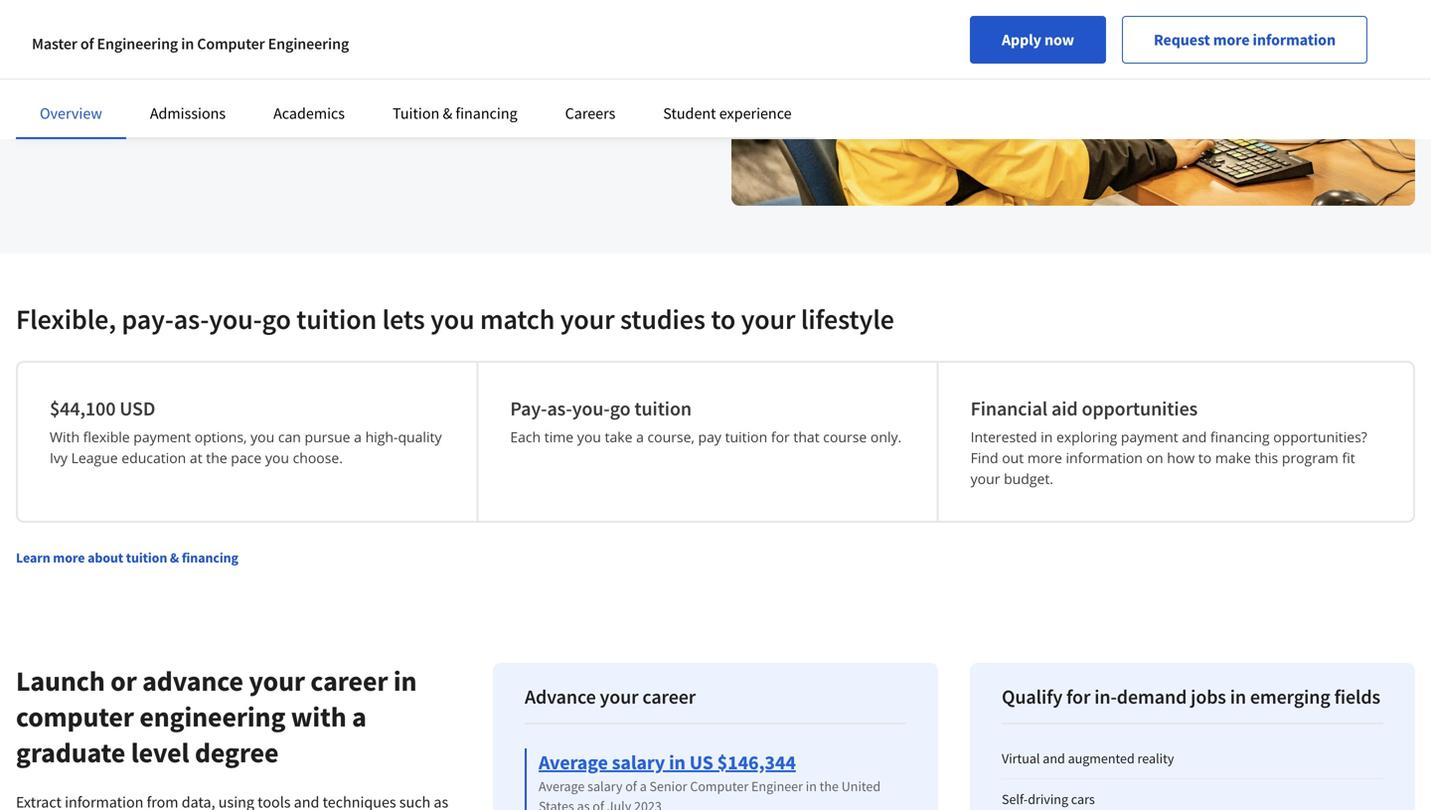 Task type: describe. For each thing, give the bounding box(es) containing it.
admissions link
[[150, 103, 226, 123]]

financial aid opportunities interested in exploring payment and financing opportunities? find out more information on how to make this program fit your budget.
[[971, 396, 1368, 488]]

self-driving cars
[[1002, 790, 1096, 808]]

in inside launch or advance your career in computer engineering with a graduate level degree
[[394, 664, 417, 698]]

0 horizontal spatial financing
[[182, 549, 239, 567]]

in inside financial aid opportunities interested in exploring payment and financing opportunities? find out more information on how to make this program fit your budget.
[[1041, 428, 1053, 446]]

pursue
[[305, 428, 351, 446]]

demand
[[1117, 685, 1188, 709]]

with
[[50, 428, 80, 446]]

learn more  about tuition & financing link
[[16, 549, 239, 567]]

can
[[278, 428, 301, 446]]

league
[[71, 448, 118, 467]]

course
[[824, 428, 867, 446]]

1 horizontal spatial career
[[643, 685, 696, 709]]

the inside average salary in us $146,344 average salary of a senior computer engineer in the united states as of july 2023
[[820, 778, 839, 795]]

career inside launch or advance your career in computer engineering with a graduate level degree
[[311, 664, 388, 698]]

more for learn more
[[58, 89, 95, 109]]

2 average from the top
[[539, 778, 585, 795]]

course,
[[648, 428, 695, 446]]

you up pace
[[251, 428, 275, 446]]

make
[[1216, 448, 1252, 467]]

out
[[1003, 448, 1024, 467]]

pay-as-you-go tuition list item
[[479, 363, 939, 521]]

pay-as-you-go tuition each time you take a course, pay tuition for that course only.
[[510, 396, 902, 446]]

academics
[[274, 103, 345, 123]]

list containing $44,100 usd
[[16, 361, 1416, 523]]

at
[[190, 448, 203, 467]]

you- inside pay-as-you-go tuition each time you take a course, pay tuition for that course only.
[[573, 396, 610, 421]]

cars
[[1072, 790, 1096, 808]]

learn for learn more
[[16, 89, 55, 109]]

0 horizontal spatial &
[[170, 549, 179, 567]]

fit
[[1343, 448, 1356, 467]]

your right match
[[561, 302, 615, 337]]

opportunities?
[[1274, 428, 1368, 446]]

1 average from the top
[[539, 750, 608, 775]]

states
[[539, 797, 575, 810]]

emerging
[[1251, 685, 1331, 709]]

the inside "$44,100 usd with flexible payment options, you can pursue a high-quality ivy league education at the pace you choose."
[[206, 448, 227, 467]]

more for request more information
[[1214, 30, 1250, 50]]

program
[[1283, 448, 1339, 467]]

driving
[[1028, 790, 1069, 808]]

each
[[510, 428, 541, 446]]

0 vertical spatial of
[[80, 34, 94, 54]]

budget.
[[1004, 469, 1054, 488]]

master
[[32, 34, 77, 54]]

your inside financial aid opportunities interested in exploring payment and financing opportunities? find out more information on how to make this program fit your budget.
[[971, 469, 1001, 488]]

tuition right about
[[126, 549, 167, 567]]

advance
[[525, 685, 596, 709]]

lets
[[382, 302, 425, 337]]

payment inside "$44,100 usd with flexible payment options, you can pursue a high-quality ivy league education at the pace you choose."
[[134, 428, 191, 446]]

that
[[794, 428, 820, 446]]

engineering
[[140, 699, 286, 734]]

0 horizontal spatial go
[[262, 302, 291, 337]]

virtual
[[1002, 750, 1041, 768]]

engineer
[[752, 778, 803, 795]]

tuition left lets
[[297, 302, 377, 337]]

self-
[[1002, 790, 1028, 808]]

computer inside average salary in us $146,344 average salary of a senior computer engineer in the united states as of july 2023
[[690, 778, 749, 795]]

augmented
[[1069, 750, 1135, 768]]

request more information
[[1154, 30, 1336, 50]]

academics link
[[274, 103, 345, 123]]

average salary in us $146,344 link
[[539, 750, 796, 775]]

careers
[[565, 103, 616, 123]]

for inside pay-as-you-go tuition each time you take a course, pay tuition for that course only.
[[772, 428, 790, 446]]

aid
[[1052, 396, 1078, 421]]

payment inside financial aid opportunities interested in exploring payment and financing opportunities? find out more information on how to make this program fit your budget.
[[1122, 428, 1179, 446]]

choose.
[[293, 448, 343, 467]]

ivy
[[50, 448, 68, 467]]

reality
[[1138, 750, 1175, 768]]

advance
[[142, 664, 244, 698]]

jobs
[[1191, 685, 1227, 709]]

1 horizontal spatial &
[[443, 103, 453, 123]]

tuition up the course,
[[635, 396, 692, 421]]

tuition
[[393, 103, 440, 123]]

studies
[[620, 302, 706, 337]]

financial
[[971, 396, 1048, 421]]

your left lifestyle
[[741, 302, 796, 337]]

match
[[480, 302, 555, 337]]

admissions
[[150, 103, 226, 123]]

1 engineering from the left
[[97, 34, 178, 54]]

tuition right pay in the bottom of the page
[[726, 428, 768, 446]]

degree
[[195, 735, 279, 770]]

july
[[607, 797, 632, 810]]

to inside financial aid opportunities interested in exploring payment and financing opportunities? find out more information on how to make this program fit your budget.
[[1199, 448, 1212, 467]]

$146,344
[[718, 750, 796, 775]]

pay-
[[122, 302, 174, 337]]

advance your career
[[525, 685, 696, 709]]

pay
[[699, 428, 722, 446]]

how
[[1168, 448, 1195, 467]]

qualify
[[1002, 685, 1063, 709]]

average salary in us $146,344 average salary of a senior computer engineer in the united states as of july 2023
[[539, 750, 881, 810]]

a inside average salary in us $146,344 average salary of a senior computer engineer in the united states as of july 2023
[[640, 778, 647, 795]]

your right advance
[[600, 685, 639, 709]]

0 vertical spatial financing
[[456, 103, 518, 123]]

1 horizontal spatial for
[[1067, 685, 1091, 709]]

learn for learn more  about tuition & financing
[[16, 549, 50, 567]]

this
[[1255, 448, 1279, 467]]

careers link
[[565, 103, 616, 123]]

tuition & financing link
[[393, 103, 518, 123]]

1 vertical spatial and
[[1043, 750, 1066, 768]]

more inside financial aid opportunities interested in exploring payment and financing opportunities? find out more information on how to make this program fit your budget.
[[1028, 448, 1063, 467]]

overview link
[[40, 103, 102, 123]]

quality
[[398, 428, 442, 446]]

student
[[664, 103, 717, 123]]

financing inside financial aid opportunities interested in exploring payment and financing opportunities? find out more information on how to make this program fit your budget.
[[1211, 428, 1271, 446]]

flexible,
[[16, 302, 116, 337]]

opportunities
[[1082, 396, 1198, 421]]



Task type: vqa. For each thing, say whether or not it's contained in the screenshot.
Advance your career with an online degree
no



Task type: locate. For each thing, give the bounding box(es) containing it.
you left take
[[578, 428, 602, 446]]

request
[[1154, 30, 1211, 50]]

learn more link
[[16, 89, 95, 109]]

flexible
[[83, 428, 130, 446]]

0 vertical spatial to
[[711, 302, 736, 337]]

of right master in the left top of the page
[[80, 34, 94, 54]]

apply now
[[1002, 30, 1075, 50]]

1 learn from the top
[[16, 89, 55, 109]]

to right how at the right of page
[[1199, 448, 1212, 467]]

average up states
[[539, 778, 585, 795]]

you- up take
[[573, 396, 610, 421]]

more for learn more  about tuition & financing
[[53, 549, 85, 567]]

tuition
[[297, 302, 377, 337], [635, 396, 692, 421], [726, 428, 768, 446], [126, 549, 167, 567]]

options,
[[195, 428, 247, 446]]

level
[[131, 735, 189, 770]]

0 vertical spatial salary
[[612, 750, 665, 775]]

1 vertical spatial of
[[626, 778, 637, 795]]

2 engineering from the left
[[268, 34, 349, 54]]

1 horizontal spatial financing
[[456, 103, 518, 123]]

time
[[545, 428, 574, 446]]

information inside the "request more information" button
[[1254, 30, 1336, 50]]

a inside "$44,100 usd with flexible payment options, you can pursue a high-quality ivy league education at the pace you choose."
[[354, 428, 362, 446]]

2 horizontal spatial of
[[626, 778, 637, 795]]

0 horizontal spatial to
[[711, 302, 736, 337]]

payment up "on"
[[1122, 428, 1179, 446]]

learn left about
[[16, 549, 50, 567]]

0 vertical spatial and
[[1183, 428, 1208, 446]]

and right the virtual
[[1043, 750, 1066, 768]]

0 horizontal spatial engineering
[[97, 34, 178, 54]]

engineering
[[97, 34, 178, 54], [268, 34, 349, 54]]

you inside pay-as-you-go tuition each time you take a course, pay tuition for that course only.
[[578, 428, 602, 446]]

$44,100 usd list item
[[18, 363, 479, 521]]

payment up education
[[134, 428, 191, 446]]

1 vertical spatial computer
[[690, 778, 749, 795]]

career up the average salary in us $146,344 link
[[643, 685, 696, 709]]

usd
[[120, 396, 155, 421]]

flexible, pay-as-you-go tuition lets you match your studies to your lifestyle
[[16, 302, 895, 337]]

1 vertical spatial average
[[539, 778, 585, 795]]

senior
[[650, 778, 688, 795]]

as
[[577, 797, 590, 810]]

education
[[122, 448, 186, 467]]

0 vertical spatial computer
[[197, 34, 265, 54]]

a for with
[[352, 699, 367, 734]]

0 vertical spatial the
[[206, 448, 227, 467]]

a inside pay-as-you-go tuition each time you take a course, pay tuition for that course only.
[[637, 428, 644, 446]]

only.
[[871, 428, 902, 446]]

1 vertical spatial go
[[610, 396, 631, 421]]

1 vertical spatial learn
[[16, 549, 50, 567]]

1 horizontal spatial payment
[[1122, 428, 1179, 446]]

a
[[354, 428, 362, 446], [637, 428, 644, 446], [352, 699, 367, 734], [640, 778, 647, 795]]

more right request
[[1214, 30, 1250, 50]]

on
[[1147, 448, 1164, 467]]

computer
[[16, 699, 134, 734]]

0 horizontal spatial career
[[311, 664, 388, 698]]

1 horizontal spatial of
[[593, 797, 605, 810]]

1 vertical spatial salary
[[588, 778, 623, 795]]

a for take
[[637, 428, 644, 446]]

your
[[561, 302, 615, 337], [741, 302, 796, 337], [971, 469, 1001, 488], [249, 664, 305, 698], [600, 685, 639, 709]]

for left the that
[[772, 428, 790, 446]]

1 vertical spatial for
[[1067, 685, 1091, 709]]

1 payment from the left
[[134, 428, 191, 446]]

financing
[[456, 103, 518, 123], [1211, 428, 1271, 446], [182, 549, 239, 567]]

computer down us
[[690, 778, 749, 795]]

0 horizontal spatial you-
[[209, 302, 262, 337]]

1 vertical spatial financing
[[1211, 428, 1271, 446]]

you down can
[[265, 448, 289, 467]]

and
[[1183, 428, 1208, 446], [1043, 750, 1066, 768]]

now
[[1045, 30, 1075, 50]]

engineering right master in the left top of the page
[[97, 34, 178, 54]]

$44,100
[[50, 396, 116, 421]]

0 vertical spatial for
[[772, 428, 790, 446]]

the left united
[[820, 778, 839, 795]]

0 horizontal spatial and
[[1043, 750, 1066, 768]]

salary up senior
[[612, 750, 665, 775]]

a right with
[[352, 699, 367, 734]]

you
[[431, 302, 475, 337], [251, 428, 275, 446], [578, 428, 602, 446], [265, 448, 289, 467]]

0 vertical spatial average
[[539, 750, 608, 775]]

0 horizontal spatial the
[[206, 448, 227, 467]]

0 horizontal spatial computer
[[197, 34, 265, 54]]

you- right pay-
[[209, 302, 262, 337]]

overview
[[40, 103, 102, 123]]

in-
[[1095, 685, 1118, 709]]

list
[[16, 361, 1416, 523]]

take
[[605, 428, 633, 446]]

1 horizontal spatial computer
[[690, 778, 749, 795]]

of right the as
[[593, 797, 605, 810]]

more
[[1214, 30, 1250, 50], [58, 89, 95, 109], [1028, 448, 1063, 467], [53, 549, 85, 567]]

virtual and augmented reality
[[1002, 750, 1175, 768]]

1 vertical spatial the
[[820, 778, 839, 795]]

of up july
[[626, 778, 637, 795]]

and up how at the right of page
[[1183, 428, 1208, 446]]

and inside financial aid opportunities interested in exploring payment and financing opportunities? find out more information on how to make this program fit your budget.
[[1183, 428, 1208, 446]]

qualify for in-demand jobs in emerging fields
[[1002, 685, 1381, 709]]

0 horizontal spatial as-
[[174, 302, 209, 337]]

0 horizontal spatial of
[[80, 34, 94, 54]]

more down master in the left top of the page
[[58, 89, 95, 109]]

to
[[711, 302, 736, 337], [1199, 448, 1212, 467]]

1 vertical spatial to
[[1199, 448, 1212, 467]]

1 horizontal spatial engineering
[[268, 34, 349, 54]]

student experience link
[[664, 103, 792, 123]]

payment
[[134, 428, 191, 446], [1122, 428, 1179, 446]]

or
[[111, 664, 137, 698]]

2 vertical spatial financing
[[182, 549, 239, 567]]

0 vertical spatial information
[[1254, 30, 1336, 50]]

0 horizontal spatial for
[[772, 428, 790, 446]]

master of engineering in computer engineering
[[32, 34, 349, 54]]

a up 2023
[[640, 778, 647, 795]]

1 horizontal spatial go
[[610, 396, 631, 421]]

1 horizontal spatial to
[[1199, 448, 1212, 467]]

more up budget.
[[1028, 448, 1063, 467]]

2 payment from the left
[[1122, 428, 1179, 446]]

your inside launch or advance your career in computer engineering with a graduate level degree
[[249, 664, 305, 698]]

career up with
[[311, 664, 388, 698]]

to right the studies
[[711, 302, 736, 337]]

the right at
[[206, 448, 227, 467]]

1 vertical spatial as-
[[547, 396, 573, 421]]

exploring
[[1057, 428, 1118, 446]]

1 vertical spatial &
[[170, 549, 179, 567]]

launch
[[16, 664, 105, 698]]

you-
[[209, 302, 262, 337], [573, 396, 610, 421]]

&
[[443, 103, 453, 123], [170, 549, 179, 567]]

for left in- at the right bottom of the page
[[1067, 685, 1091, 709]]

as- inside pay-as-you-go tuition each time you take a course, pay tuition for that course only.
[[547, 396, 573, 421]]

learn more  about tuition & financing
[[16, 549, 239, 567]]

2023
[[634, 797, 662, 810]]

go inside pay-as-you-go tuition each time you take a course, pay tuition for that course only.
[[610, 396, 631, 421]]

of
[[80, 34, 94, 54], [626, 778, 637, 795], [593, 797, 605, 810]]

more left about
[[53, 549, 85, 567]]

average up the as
[[539, 750, 608, 775]]

0 vertical spatial learn
[[16, 89, 55, 109]]

high-
[[366, 428, 398, 446]]

apply now button
[[970, 16, 1107, 64]]

1 horizontal spatial you-
[[573, 396, 610, 421]]

& right tuition
[[443, 103, 453, 123]]

as-
[[174, 302, 209, 337], [547, 396, 573, 421]]

you right lets
[[431, 302, 475, 337]]

united
[[842, 778, 881, 795]]

a right take
[[637, 428, 644, 446]]

pay-
[[510, 396, 547, 421]]

learn
[[16, 89, 55, 109], [16, 549, 50, 567]]

$44,100 usd with flexible payment options, you can pursue a high-quality ivy league education at the pace you choose.
[[50, 396, 442, 467]]

0 vertical spatial as-
[[174, 302, 209, 337]]

0 horizontal spatial payment
[[134, 428, 191, 446]]

salary up july
[[588, 778, 623, 795]]

graduate
[[16, 735, 125, 770]]

lifestyle
[[801, 302, 895, 337]]

go
[[262, 302, 291, 337], [610, 396, 631, 421]]

a for pursue
[[354, 428, 362, 446]]

1 vertical spatial you-
[[573, 396, 610, 421]]

learn down master in the left top of the page
[[16, 89, 55, 109]]

financial aid opportunities list item
[[939, 363, 1400, 521]]

1 horizontal spatial and
[[1183, 428, 1208, 446]]

career
[[311, 664, 388, 698], [643, 685, 696, 709]]

0 vertical spatial you-
[[209, 302, 262, 337]]

your down find
[[971, 469, 1001, 488]]

request more information button
[[1123, 16, 1368, 64]]

& right about
[[170, 549, 179, 567]]

information inside financial aid opportunities interested in exploring payment and financing opportunities? find out more information on how to make this program fit your budget.
[[1067, 448, 1143, 467]]

computer up admissions
[[197, 34, 265, 54]]

2 vertical spatial of
[[593, 797, 605, 810]]

0 vertical spatial go
[[262, 302, 291, 337]]

apply
[[1002, 30, 1042, 50]]

experience
[[720, 103, 792, 123]]

1 horizontal spatial information
[[1254, 30, 1336, 50]]

in
[[181, 34, 194, 54], [1041, 428, 1053, 446], [394, 664, 417, 698], [1231, 685, 1247, 709], [669, 750, 686, 775], [806, 778, 817, 795]]

your up with
[[249, 664, 305, 698]]

salary
[[612, 750, 665, 775], [588, 778, 623, 795]]

2 learn from the top
[[16, 549, 50, 567]]

a left "high-"
[[354, 428, 362, 446]]

tuition & financing
[[393, 103, 518, 123]]

fields
[[1335, 685, 1381, 709]]

2 horizontal spatial financing
[[1211, 428, 1271, 446]]

pace
[[231, 448, 262, 467]]

a inside launch or advance your career in computer engineering with a graduate level degree
[[352, 699, 367, 734]]

about
[[88, 549, 123, 567]]

information
[[1254, 30, 1336, 50], [1067, 448, 1143, 467]]

0 horizontal spatial information
[[1067, 448, 1143, 467]]

engineering up academics
[[268, 34, 349, 54]]

student experience
[[664, 103, 792, 123]]

interested
[[971, 428, 1038, 446]]

with
[[291, 699, 347, 734]]

launch or advance your career in computer engineering with a graduate level degree
[[16, 664, 417, 770]]

1 horizontal spatial as-
[[547, 396, 573, 421]]

1 vertical spatial information
[[1067, 448, 1143, 467]]

1 horizontal spatial the
[[820, 778, 839, 795]]

0 vertical spatial &
[[443, 103, 453, 123]]

more inside button
[[1214, 30, 1250, 50]]

the
[[206, 448, 227, 467], [820, 778, 839, 795]]



